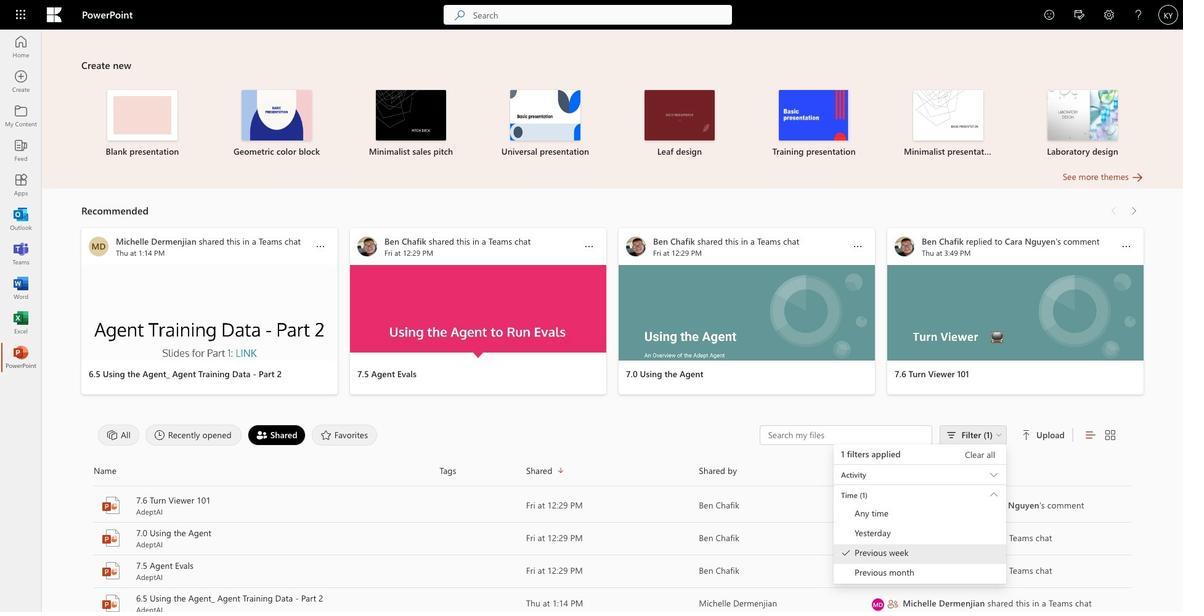 Task type: describe. For each thing, give the bounding box(es) containing it.
leaf design image
[[645, 90, 715, 141]]

favorites element
[[312, 425, 377, 446]]

7.5 agent evals image
[[350, 265, 607, 361]]

minimalist presentation element
[[889, 90, 1009, 158]]

create image
[[15, 75, 27, 88]]

6.5 using the agent_ agent training data - part 2 group
[[81, 228, 338, 395]]

minimalist sales pitch element
[[351, 90, 471, 158]]

1 tab from the left
[[95, 425, 142, 446]]

next image
[[1128, 201, 1141, 221]]

leaf design element
[[620, 90, 740, 158]]

1 menu from the top
[[834, 485, 1007, 584]]

powerpoint image for name 7.6 turn viewer 101 cell on the left bottom of the page
[[101, 496, 121, 515]]

shared element
[[248, 425, 306, 446]]

go to teams image
[[15, 248, 27, 260]]

blank presentation element
[[83, 90, 202, 158]]

2 tab from the left
[[142, 425, 245, 446]]

7.0 using the agent group
[[619, 228, 875, 395]]

go to your outlook image
[[15, 213, 27, 226]]

opens profile card for bchafik@keywordsstudios.com image for name 7.6 turn viewer 101 cell on the left bottom of the page
[[872, 500, 885, 513]]

opens profile card for bchafik@keywordsstudios.com image for name 7.5 agent evals cell
[[872, 566, 885, 578]]

name 6.5 using the agent_ agent training data - part 2 cell
[[94, 592, 440, 612]]

training presentation image
[[779, 90, 850, 141]]

3 tab from the left
[[245, 425, 309, 446]]

powerpoint image for name 7.5 agent evals cell
[[101, 561, 121, 581]]

2 menu from the top
[[834, 505, 1007, 584]]

go to excel image
[[15, 317, 27, 329]]

account manager for kate yudina image
[[1159, 5, 1179, 25]]

geometric color block image
[[242, 90, 312, 141]]

go to word image
[[15, 282, 27, 295]]

feed image
[[15, 144, 27, 157]]

name 7.0 using the agent cell
[[94, 527, 440, 549]]

Search box. Suggestions appear as you type. search field
[[473, 5, 732, 25]]

name 7.6 turn viewer 101 cell
[[94, 494, 440, 517]]



Task type: locate. For each thing, give the bounding box(es) containing it.
application
[[0, 30, 1184, 612]]

powerpoint image
[[101, 561, 121, 581], [101, 594, 121, 612]]

1 vertical spatial opens profile card for bchafik@keywordsstudios.com image
[[872, 533, 885, 545]]

powerpoint image for name 6.5 using the agent_ agent training data - part 2 "cell"
[[101, 594, 121, 612]]

2 powerpoint image from the top
[[101, 528, 121, 548]]

2 opens profile card for bchafik@keywordsstudios.com image from the top
[[872, 533, 885, 545]]

1 vertical spatial powerpoint image
[[101, 528, 121, 548]]

Search my files text field
[[767, 429, 926, 441]]

my content image
[[15, 110, 27, 122]]

recently opened element
[[145, 425, 241, 446]]

displaying 5 out of 15 files. status
[[760, 425, 1118, 584]]

1 opens profile card for bchafik@keywordsstudios.com image from the top
[[872, 500, 885, 513]]

geometric color block element
[[217, 90, 337, 158]]

powerpoint image
[[101, 496, 121, 515], [101, 528, 121, 548]]

6.5 using the agent_ agent training data - part 2 image
[[81, 265, 338, 361]]

name 7.5 agent evals cell
[[94, 560, 440, 582]]

2 vertical spatial opens profile card for bchafik@keywordsstudios.com image
[[872, 566, 885, 578]]

banner
[[0, 0, 1184, 32]]

powerpoint image inside name 7.6 turn viewer 101 cell
[[101, 496, 121, 515]]

checkbox item inside displaying 5 out of 15 files. status
[[834, 544, 1007, 564]]

powerpoint image inside "name 7.0 using the agent" "cell"
[[101, 528, 121, 548]]

go to powerpoint image
[[15, 351, 27, 364]]

0 vertical spatial powerpoint image
[[101, 561, 121, 581]]

checkbox item
[[834, 544, 1007, 564]]

1 powerpoint image from the top
[[101, 496, 121, 515]]

tags, column 2 of 5 column header
[[440, 461, 526, 481]]

training presentation element
[[755, 90, 874, 158]]

0 vertical spatial powerpoint image
[[101, 496, 121, 515]]

main content
[[42, 30, 1184, 612]]

3 opens profile card for bchafik@keywordsstudios.com image from the top
[[872, 566, 885, 578]]

opens profile card for bchafik@keywordsstudios.com image
[[872, 500, 885, 513], [872, 533, 885, 545], [872, 566, 885, 578]]

universal presentation element
[[486, 90, 605, 158]]

row
[[94, 461, 1132, 486]]

None search field
[[444, 5, 732, 25]]

menu
[[834, 485, 1007, 584], [834, 505, 1007, 584]]

tab list
[[95, 422, 760, 449]]

powerpoint image for "name 7.0 using the agent" "cell"
[[101, 528, 121, 548]]

laboratory design image
[[1048, 90, 1118, 141]]

home image
[[15, 41, 27, 53]]

1 powerpoint image from the top
[[101, 561, 121, 581]]

list
[[81, 79, 1144, 170]]

tab
[[95, 425, 142, 446], [142, 425, 245, 446], [245, 425, 309, 446], [309, 425, 380, 446]]

laboratory design element
[[1023, 90, 1143, 158]]

minimalist presentation image
[[914, 90, 984, 141]]

opens profile card for bchafik@keywordsstudios.com image for "name 7.0 using the agent" "cell"
[[872, 533, 885, 545]]

organizational logo image
[[47, 7, 62, 22]]

1 vertical spatial powerpoint image
[[101, 594, 121, 612]]

navigation
[[0, 30, 42, 375]]

minimalist sales pitch image
[[376, 90, 446, 141]]

7.0 using the agent image
[[619, 265, 875, 361]]

powerpoint image inside name 6.5 using the agent_ agent training data - part 2 "cell"
[[101, 594, 121, 612]]

7.6 turn viewer 101 group
[[888, 228, 1144, 395]]

2 powerpoint image from the top
[[101, 594, 121, 612]]

apps image
[[15, 179, 27, 191]]

7.5 agent evals group
[[350, 228, 607, 395]]

powerpoint image inside name 7.5 agent evals cell
[[101, 561, 121, 581]]

activity, column 5 of 5 column header
[[872, 461, 1132, 481]]

universal presentation image
[[510, 90, 581, 141]]

0 vertical spatial opens profile card for bchafik@keywordsstudios.com image
[[872, 500, 885, 513]]

4 tab from the left
[[309, 425, 380, 446]]

all element
[[98, 425, 139, 446]]



Task type: vqa. For each thing, say whether or not it's contained in the screenshot.
7.5 agent evals "Group"
yes



